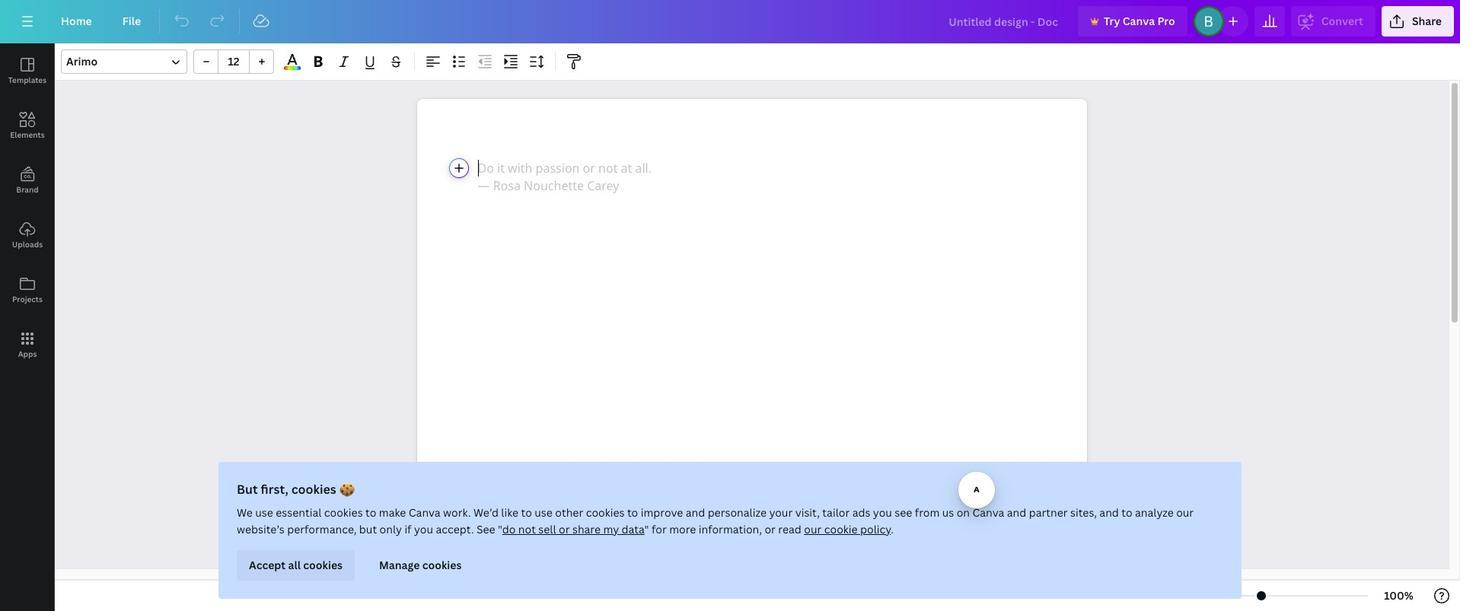 Task type: describe. For each thing, give the bounding box(es) containing it.
but first, cookies 🍪
[[237, 481, 355, 498]]

work.
[[443, 506, 471, 520]]

uploads
[[12, 239, 43, 250]]

analyze
[[1135, 506, 1174, 520]]

manage
[[379, 558, 420, 573]]

2 use from the left
[[535, 506, 553, 520]]

do
[[502, 522, 516, 537]]

first,
[[261, 481, 288, 498]]

visit,
[[795, 506, 820, 520]]

3 to from the left
[[627, 506, 638, 520]]

1 horizontal spatial you
[[873, 506, 892, 520]]

apps
[[18, 349, 37, 359]]

see
[[477, 522, 495, 537]]

data
[[622, 522, 645, 537]]

on
[[957, 506, 970, 520]]

information,
[[699, 522, 762, 537]]

templates
[[8, 75, 47, 85]]

2 and from the left
[[1007, 506, 1027, 520]]

for
[[652, 522, 667, 537]]

elements
[[10, 129, 45, 140]]

try
[[1104, 14, 1120, 28]]

cookies right all
[[303, 558, 343, 573]]

essential
[[276, 506, 322, 520]]

share
[[573, 522, 601, 537]]

performance,
[[287, 522, 357, 537]]

file
[[122, 14, 141, 28]]

convert button
[[1291, 6, 1376, 37]]

cookie
[[824, 522, 858, 537]]

projects
[[12, 294, 43, 305]]

2 or from the left
[[765, 522, 776, 537]]

partner
[[1029, 506, 1068, 520]]

make
[[379, 506, 406, 520]]

not
[[518, 522, 536, 537]]

home
[[61, 14, 92, 28]]

convert
[[1322, 14, 1364, 28]]

– – number field
[[223, 54, 244, 69]]

personalize
[[708, 506, 767, 520]]

only
[[380, 522, 402, 537]]

share
[[1412, 14, 1442, 28]]

our cookie policy link
[[804, 522, 891, 537]]

1 or from the left
[[559, 522, 570, 537]]

we'd
[[474, 506, 499, 520]]

4 to from the left
[[1122, 506, 1133, 520]]

cookies down 🍪
[[324, 506, 363, 520]]

website's
[[237, 522, 285, 537]]

color range image
[[284, 66, 301, 70]]

do not sell or share my data link
[[502, 522, 645, 537]]

3 and from the left
[[1100, 506, 1119, 520]]

elements button
[[0, 98, 55, 153]]

see
[[895, 506, 912, 520]]

all
[[288, 558, 301, 573]]

we use essential cookies to make canva work. we'd like to use other cookies to improve and personalize your visit, tailor ads you see from us on canva and partner sites, and to analyze our website's performance, but only if you accept. see "
[[237, 506, 1194, 537]]

like
[[501, 506, 519, 520]]

2 to from the left
[[521, 506, 532, 520]]

brand button
[[0, 153, 55, 208]]

arimo button
[[61, 49, 187, 74]]

0 horizontal spatial you
[[414, 522, 433, 537]]

" inside the we use essential cookies to make canva work. we'd like to use other cookies to improve and personalize your visit, tailor ads you see from us on canva and partner sites, and to analyze our website's performance, but only if you accept. see "
[[498, 522, 502, 537]]

read
[[778, 522, 802, 537]]

brand
[[16, 184, 39, 195]]



Task type: locate. For each thing, give the bounding box(es) containing it.
my
[[603, 522, 619, 537]]

more
[[669, 522, 696, 537]]

from
[[915, 506, 940, 520]]

our right analyze
[[1177, 506, 1194, 520]]

2 horizontal spatial and
[[1100, 506, 1119, 520]]

accept all cookies button
[[237, 551, 355, 581]]

cookies
[[291, 481, 336, 498], [324, 506, 363, 520], [586, 506, 625, 520], [303, 558, 343, 573], [422, 558, 462, 573]]

None text field
[[417, 99, 1087, 611]]

our
[[1177, 506, 1194, 520], [804, 522, 822, 537]]

our inside the we use essential cookies to make canva work. we'd like to use other cookies to improve and personalize your visit, tailor ads you see from us on canva and partner sites, and to analyze our website's performance, but only if you accept. see "
[[1177, 506, 1194, 520]]

Design title text field
[[937, 6, 1072, 37]]

to up data
[[627, 506, 638, 520]]

but
[[359, 522, 377, 537]]

you
[[873, 506, 892, 520], [414, 522, 433, 537]]

and
[[686, 506, 705, 520], [1007, 506, 1027, 520], [1100, 506, 1119, 520]]

other
[[555, 506, 583, 520]]

0 horizontal spatial canva
[[409, 506, 441, 520]]

if
[[405, 522, 412, 537]]

0 horizontal spatial or
[[559, 522, 570, 537]]

.
[[891, 522, 894, 537]]

accept
[[249, 558, 286, 573]]

home link
[[49, 6, 104, 37]]

1 " from the left
[[498, 522, 502, 537]]

"
[[498, 522, 502, 537], [645, 522, 649, 537]]

group
[[193, 49, 274, 74]]

0 horizontal spatial our
[[804, 522, 822, 537]]

canva up the if
[[409, 506, 441, 520]]

use
[[255, 506, 273, 520], [535, 506, 553, 520]]

improve
[[641, 506, 683, 520]]

and left the partner
[[1007, 506, 1027, 520]]

0 horizontal spatial and
[[686, 506, 705, 520]]

accept all cookies
[[249, 558, 343, 573]]

sell
[[539, 522, 556, 537]]

accept.
[[436, 522, 474, 537]]

arimo
[[66, 54, 98, 69]]

or right sell
[[559, 522, 570, 537]]

cookies down the accept.
[[422, 558, 462, 573]]

share button
[[1382, 6, 1454, 37]]

1 horizontal spatial and
[[1007, 506, 1027, 520]]

ads
[[853, 506, 871, 520]]

policy
[[860, 522, 891, 537]]

1 vertical spatial our
[[804, 522, 822, 537]]

2 " from the left
[[645, 522, 649, 537]]

you up policy on the right bottom of the page
[[873, 506, 892, 520]]

or left read
[[765, 522, 776, 537]]

do not sell or share my data " for more information, or read our cookie policy .
[[502, 522, 894, 537]]

try canva pro button
[[1078, 6, 1188, 37]]

and right sites,
[[1100, 506, 1119, 520]]

canva right the try at the right of page
[[1123, 14, 1155, 28]]

we
[[237, 506, 253, 520]]

main menu bar
[[0, 0, 1460, 43]]

1 horizontal spatial or
[[765, 522, 776, 537]]

1 to from the left
[[366, 506, 376, 520]]

try canva pro
[[1104, 14, 1175, 28]]

and up do not sell or share my data " for more information, or read our cookie policy .
[[686, 506, 705, 520]]

to up but on the bottom of the page
[[366, 506, 376, 520]]

uploads button
[[0, 208, 55, 263]]

canva
[[1123, 14, 1155, 28], [409, 506, 441, 520], [973, 506, 1005, 520]]

0 horizontal spatial use
[[255, 506, 273, 520]]

you right the if
[[414, 522, 433, 537]]

canva inside 'button'
[[1123, 14, 1155, 28]]

sites,
[[1071, 506, 1097, 520]]

but first, cookies 🍪 dialog
[[219, 462, 1242, 599]]

projects button
[[0, 263, 55, 318]]

to
[[366, 506, 376, 520], [521, 506, 532, 520], [627, 506, 638, 520], [1122, 506, 1133, 520]]

tailor
[[823, 506, 850, 520]]

2 horizontal spatial canva
[[1123, 14, 1155, 28]]

1 horizontal spatial use
[[535, 506, 553, 520]]

your
[[769, 506, 793, 520]]

" left for
[[645, 522, 649, 537]]

our down visit,
[[804, 522, 822, 537]]

100% button
[[1374, 584, 1424, 608]]

0 vertical spatial you
[[873, 506, 892, 520]]

or
[[559, 522, 570, 537], [765, 522, 776, 537]]

1 and from the left
[[686, 506, 705, 520]]

0 vertical spatial our
[[1177, 506, 1194, 520]]

use up website's
[[255, 506, 273, 520]]

1 vertical spatial you
[[414, 522, 433, 537]]

to left analyze
[[1122, 506, 1133, 520]]

use up sell
[[535, 506, 553, 520]]

1 horizontal spatial "
[[645, 522, 649, 537]]

us
[[942, 506, 954, 520]]

canva right on
[[973, 506, 1005, 520]]

side panel tab list
[[0, 43, 55, 372]]

" right see
[[498, 522, 502, 537]]

100%
[[1384, 589, 1414, 603]]

1 horizontal spatial canva
[[973, 506, 1005, 520]]

templates button
[[0, 43, 55, 98]]

manage cookies
[[379, 558, 462, 573]]

🍪
[[339, 481, 355, 498]]

pro
[[1158, 14, 1175, 28]]

but
[[237, 481, 258, 498]]

to right like
[[521, 506, 532, 520]]

1 horizontal spatial our
[[1177, 506, 1194, 520]]

cookies up essential
[[291, 481, 336, 498]]

cookies up my
[[586, 506, 625, 520]]

manage cookies button
[[367, 551, 474, 581]]

apps button
[[0, 318, 55, 372]]

1 use from the left
[[255, 506, 273, 520]]

file button
[[110, 6, 153, 37]]

0 horizontal spatial "
[[498, 522, 502, 537]]



Task type: vqa. For each thing, say whether or not it's contained in the screenshot.
on
yes



